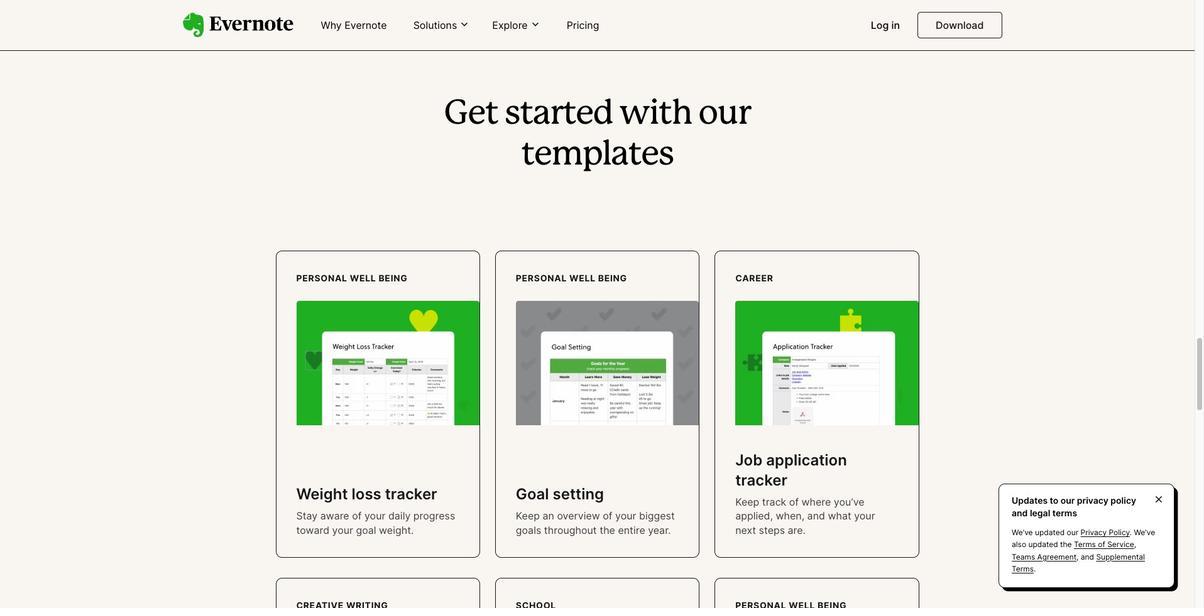 Task type: describe. For each thing, give the bounding box(es) containing it.
we've updated our privacy policy
[[1012, 528, 1130, 538]]

. for . we've also updated the
[[1130, 528, 1132, 538]]

toward
[[296, 524, 329, 537]]

supplemental terms link
[[1012, 552, 1145, 574]]

why
[[321, 19, 342, 31]]

well for setting
[[570, 273, 596, 284]]

why evernote
[[321, 19, 387, 31]]

next
[[736, 524, 756, 537]]

what
[[828, 510, 852, 523]]

updates
[[1012, 495, 1048, 506]]

privacy
[[1077, 495, 1109, 506]]

the inside . we've also updated the
[[1061, 540, 1072, 550]]

application
[[767, 452, 847, 470]]

when,
[[776, 510, 805, 523]]

teams agreement link
[[1012, 552, 1077, 562]]

and for keep track of where you've applied, when, and what your next steps are.
[[808, 510, 825, 523]]

biggest
[[639, 510, 675, 523]]

career
[[736, 273, 774, 284]]

you've
[[834, 496, 865, 508]]

templates
[[521, 139, 674, 171]]

started
[[505, 99, 613, 130]]

download link
[[918, 12, 1002, 38]]

policy
[[1109, 528, 1130, 538]]

entire
[[618, 524, 645, 537]]

pricing
[[567, 19, 599, 31]]

keep an overview of your biggest goals throughout the entire year.
[[516, 510, 675, 537]]

solutions button
[[410, 18, 474, 32]]

setting
[[553, 485, 604, 504]]

being for loss
[[379, 273, 408, 284]]

weight.
[[379, 524, 414, 537]]

goal
[[356, 524, 376, 537]]

overview
[[557, 510, 600, 523]]

0 vertical spatial updated
[[1035, 528, 1065, 538]]

log in link
[[864, 14, 908, 38]]

the inside the keep an overview of your biggest goals throughout the entire year.
[[600, 524, 615, 537]]

log in
[[871, 19, 900, 31]]

being for setting
[[598, 273, 627, 284]]

in
[[892, 19, 900, 31]]

track
[[762, 496, 787, 508]]

explore
[[492, 19, 528, 31]]

0 horizontal spatial ,
[[1077, 552, 1079, 562]]

updates to our privacy policy and legal terms
[[1012, 495, 1137, 518]]

terms of service link
[[1074, 540, 1135, 550]]

. we've also updated the
[[1012, 528, 1156, 550]]

1 we've from the left
[[1012, 528, 1033, 538]]

to
[[1050, 495, 1059, 506]]

job application tracker
[[736, 452, 847, 489]]

are.
[[788, 524, 806, 537]]

and for terms of service , teams agreement , and
[[1081, 552, 1095, 562]]

privacy
[[1081, 528, 1107, 538]]

personal for weight
[[296, 273, 347, 284]]

terms inside terms of service , teams agreement , and
[[1074, 540, 1096, 550]]

of inside terms of service , teams agreement , and
[[1098, 540, 1106, 550]]

our for we've
[[1067, 528, 1079, 538]]

where
[[802, 496, 831, 508]]

of inside the keep an overview of your biggest goals throughout the entire year.
[[603, 510, 613, 523]]

goals
[[516, 524, 541, 537]]

policy
[[1111, 495, 1137, 506]]

agreement
[[1038, 552, 1077, 562]]

supplemental
[[1097, 552, 1145, 562]]

of inside keep track of where you've applied, when, and what your next steps are.
[[789, 496, 799, 508]]



Task type: vqa. For each thing, say whether or not it's contained in the screenshot.
text
no



Task type: locate. For each thing, give the bounding box(es) containing it.
0 horizontal spatial we've
[[1012, 528, 1033, 538]]

2 we've from the left
[[1134, 528, 1156, 538]]

0 horizontal spatial terms
[[1012, 564, 1034, 574]]

0 horizontal spatial well
[[350, 273, 376, 284]]

keep up goals at the bottom of the page
[[516, 510, 540, 523]]

1 vertical spatial updated
[[1029, 540, 1058, 550]]

. up service
[[1130, 528, 1132, 538]]

the
[[600, 524, 615, 537], [1061, 540, 1072, 550]]

2 horizontal spatial and
[[1081, 552, 1095, 562]]

loss
[[352, 485, 381, 504]]

applied,
[[736, 510, 773, 523]]

we've
[[1012, 528, 1033, 538], [1134, 528, 1156, 538]]

solutions
[[413, 19, 457, 31]]

terms inside supplemental terms
[[1012, 564, 1034, 574]]

updated down legal
[[1035, 528, 1065, 538]]

,
[[1135, 540, 1137, 550], [1077, 552, 1079, 562]]

our
[[699, 99, 751, 130], [1061, 495, 1075, 506], [1067, 528, 1079, 538]]

1 vertical spatial ,
[[1077, 552, 1079, 562]]

and
[[1012, 508, 1028, 518], [808, 510, 825, 523], [1081, 552, 1095, 562]]

personal well being for setting
[[516, 273, 627, 284]]

personal
[[296, 273, 347, 284], [516, 273, 567, 284]]

legal
[[1030, 508, 1051, 518]]

we've right policy
[[1134, 528, 1156, 538]]

terms
[[1053, 508, 1078, 518]]

of up goal
[[352, 510, 362, 523]]

and inside keep track of where you've applied, when, and what your next steps are.
[[808, 510, 825, 523]]

1  image from the left
[[296, 301, 480, 426]]

personal for goal
[[516, 273, 567, 284]]

service
[[1108, 540, 1135, 550]]

1 horizontal spatial tracker
[[736, 471, 788, 489]]

and inside terms of service , teams agreement , and
[[1081, 552, 1095, 562]]

1 vertical spatial our
[[1061, 495, 1075, 506]]

terms down privacy on the bottom of page
[[1074, 540, 1096, 550]]

your inside keep track of where you've applied, when, and what your next steps are.
[[854, 510, 875, 523]]

0 horizontal spatial  image
[[296, 301, 480, 426]]

, up supplemental
[[1135, 540, 1137, 550]]

0 vertical spatial terms
[[1074, 540, 1096, 550]]

tracker for loss
[[385, 485, 437, 504]]

0 horizontal spatial and
[[808, 510, 825, 523]]

1 horizontal spatial personal well being
[[516, 273, 627, 284]]

0 horizontal spatial tracker
[[385, 485, 437, 504]]

0 horizontal spatial keep
[[516, 510, 540, 523]]

updated
[[1035, 528, 1065, 538], [1029, 540, 1058, 550]]

terms
[[1074, 540, 1096, 550], [1012, 564, 1034, 574]]

1 horizontal spatial  image
[[516, 301, 699, 426]]

download
[[936, 19, 984, 31]]

our for updates
[[1061, 495, 1075, 506]]

evernote logo image
[[183, 13, 293, 38]]

evernote
[[345, 19, 387, 31]]

of right overview
[[603, 510, 613, 523]]

weight
[[296, 485, 348, 504]]

0 vertical spatial the
[[600, 524, 615, 537]]

1 being from the left
[[379, 273, 408, 284]]

daily
[[388, 510, 411, 523]]

and down . we've also updated the at the right
[[1081, 552, 1095, 562]]

0 vertical spatial our
[[699, 99, 751, 130]]

job
[[736, 452, 763, 470]]

of up when,
[[789, 496, 799, 508]]

1 horizontal spatial .
[[1130, 528, 1132, 538]]

steps
[[759, 524, 785, 537]]

 image for setting
[[516, 301, 699, 426]]

pricing link
[[559, 14, 607, 38]]

log
[[871, 19, 889, 31]]

0 horizontal spatial the
[[600, 524, 615, 537]]

supplemental terms
[[1012, 552, 1145, 574]]

. inside . we've also updated the
[[1130, 528, 1132, 538]]

we've up also on the bottom of page
[[1012, 528, 1033, 538]]

tracker up daily
[[385, 485, 437, 504]]

and inside the updates to our privacy policy and legal terms
[[1012, 508, 1028, 518]]

keep inside keep track of where you've applied, when, and what your next steps are.
[[736, 496, 760, 508]]

tracker
[[736, 471, 788, 489], [385, 485, 437, 504]]

weight loss tracker
[[296, 485, 437, 504]]

keep for goal setting
[[516, 510, 540, 523]]

your
[[365, 510, 386, 523], [616, 510, 637, 523], [854, 510, 875, 523], [332, 524, 353, 537]]

2 personal from the left
[[516, 273, 567, 284]]

0 vertical spatial .
[[1130, 528, 1132, 538]]

1 personal from the left
[[296, 273, 347, 284]]

3  image from the left
[[736, 301, 919, 426]]

your up goal
[[365, 510, 386, 523]]

1 horizontal spatial terms
[[1074, 540, 1096, 550]]

personal well being for loss
[[296, 273, 408, 284]]

2 personal well being from the left
[[516, 273, 627, 284]]

1 horizontal spatial well
[[570, 273, 596, 284]]

1 vertical spatial the
[[1061, 540, 1072, 550]]

, down . we've also updated the at the right
[[1077, 552, 1079, 562]]

.
[[1130, 528, 1132, 538], [1034, 564, 1036, 574]]

the left entire in the right bottom of the page
[[600, 524, 615, 537]]

1 horizontal spatial ,
[[1135, 540, 1137, 550]]

 image for loss
[[296, 301, 480, 426]]

well for loss
[[350, 273, 376, 284]]

2 being from the left
[[598, 273, 627, 284]]

well
[[350, 273, 376, 284], [570, 273, 596, 284]]

 image
[[296, 301, 480, 426], [516, 301, 699, 426], [736, 301, 919, 426]]

aware
[[320, 510, 349, 523]]

and down updates
[[1012, 508, 1028, 518]]

throughout
[[544, 524, 597, 537]]

. down teams agreement link
[[1034, 564, 1036, 574]]

 image for application
[[736, 301, 919, 426]]

tracker down job
[[736, 471, 788, 489]]

get
[[444, 99, 498, 130]]

your down aware
[[332, 524, 353, 537]]

of
[[789, 496, 799, 508], [352, 510, 362, 523], [603, 510, 613, 523], [1098, 540, 1106, 550]]

0 horizontal spatial personal well being
[[296, 273, 408, 284]]

your up entire in the right bottom of the page
[[616, 510, 637, 523]]

0 horizontal spatial .
[[1034, 564, 1036, 574]]

2 horizontal spatial  image
[[736, 301, 919, 426]]

updated inside . we've also updated the
[[1029, 540, 1058, 550]]

an
[[543, 510, 554, 523]]

updated up teams agreement link
[[1029, 540, 1058, 550]]

why evernote link
[[313, 14, 395, 38]]

get started with our templates
[[444, 99, 751, 171]]

tracker inside job application tracker
[[736, 471, 788, 489]]

goal
[[516, 485, 549, 504]]

1 well from the left
[[350, 273, 376, 284]]

stay
[[296, 510, 318, 523]]

teams
[[1012, 552, 1036, 562]]

keep track of where you've applied, when, and what your next steps are.
[[736, 496, 875, 537]]

keep for job application tracker
[[736, 496, 760, 508]]

terms down teams
[[1012, 564, 1034, 574]]

1 horizontal spatial we've
[[1134, 528, 1156, 538]]

1 horizontal spatial and
[[1012, 508, 1028, 518]]

also
[[1012, 540, 1027, 550]]

terms of service , teams agreement , and
[[1012, 540, 1137, 562]]

of down privacy policy link
[[1098, 540, 1106, 550]]

with
[[619, 99, 692, 130]]

0 horizontal spatial personal
[[296, 273, 347, 284]]

keep up applied,
[[736, 496, 760, 508]]

of inside stay aware of your daily progress toward your goal weight.
[[352, 510, 362, 523]]

0 vertical spatial ,
[[1135, 540, 1137, 550]]

1 vertical spatial terms
[[1012, 564, 1034, 574]]

2  image from the left
[[516, 301, 699, 426]]

1 horizontal spatial being
[[598, 273, 627, 284]]

your inside the keep an overview of your biggest goals throughout the entire year.
[[616, 510, 637, 523]]

1 personal well being from the left
[[296, 273, 408, 284]]

1 horizontal spatial keep
[[736, 496, 760, 508]]

keep
[[736, 496, 760, 508], [516, 510, 540, 523]]

2 vertical spatial our
[[1067, 528, 1079, 538]]

0 horizontal spatial being
[[379, 273, 408, 284]]

tracker for application
[[736, 471, 788, 489]]

1 vertical spatial keep
[[516, 510, 540, 523]]

1 vertical spatial .
[[1034, 564, 1036, 574]]

privacy policy link
[[1081, 528, 1130, 538]]

. for .
[[1034, 564, 1036, 574]]

goal setting
[[516, 485, 604, 504]]

0 vertical spatial keep
[[736, 496, 760, 508]]

progress
[[414, 510, 455, 523]]

your down the you've
[[854, 510, 875, 523]]

being
[[379, 273, 408, 284], [598, 273, 627, 284]]

we've inside . we've also updated the
[[1134, 528, 1156, 538]]

our inside get started with our templates
[[699, 99, 751, 130]]

explore button
[[489, 18, 544, 32]]

keep inside the keep an overview of your biggest goals throughout the entire year.
[[516, 510, 540, 523]]

year.
[[648, 524, 671, 537]]

1 horizontal spatial personal
[[516, 273, 567, 284]]

stay aware of your daily progress toward your goal weight.
[[296, 510, 455, 537]]

the down we've updated our privacy policy
[[1061, 540, 1072, 550]]

our inside the updates to our privacy policy and legal terms
[[1061, 495, 1075, 506]]

1 horizontal spatial the
[[1061, 540, 1072, 550]]

2 well from the left
[[570, 273, 596, 284]]

and down where on the bottom
[[808, 510, 825, 523]]

personal well being
[[296, 273, 408, 284], [516, 273, 627, 284]]



